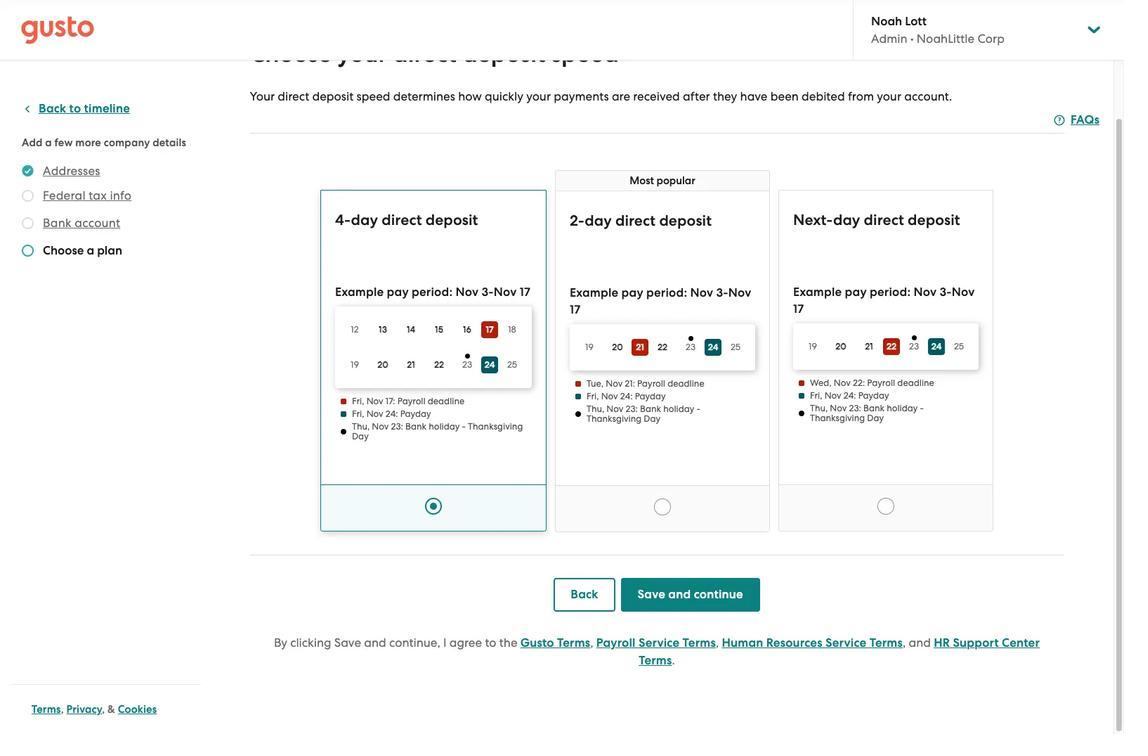 Task type: describe. For each thing, give the bounding box(es) containing it.
continue,
[[389, 636, 441, 650]]

hr
[[935, 636, 951, 650]]

16
[[463, 324, 472, 335]]

payday for 2-
[[635, 391, 666, 401]]

2 horizontal spatial and
[[909, 636, 932, 650]]

few
[[55, 136, 73, 149]]

3 for next-day direct deposit
[[940, 285, 947, 300]]

info
[[110, 188, 132, 202]]

fri, nov 24 : payday for 4-
[[352, 408, 431, 419]]

clicking
[[290, 636, 332, 650]]

privacy link
[[66, 703, 102, 716]]

example for 2-
[[570, 285, 619, 300]]

21 down 14
[[407, 359, 415, 370]]

a for few
[[45, 136, 52, 149]]

0 horizontal spatial 20
[[378, 359, 389, 370]]

after
[[683, 89, 711, 103]]

thu, nov 23 : bank holiday - thanksgiving day for 2-
[[587, 404, 701, 424]]

resources
[[767, 636, 823, 650]]

0 horizontal spatial and
[[364, 636, 387, 650]]

by
[[274, 636, 288, 650]]

faqs button
[[1055, 112, 1100, 129]]

day for 2-
[[644, 413, 661, 424]]

received
[[634, 89, 680, 103]]

choose a plan
[[43, 243, 122, 258]]

payroll for 4-
[[398, 396, 426, 406]]

addresses
[[43, 164, 100, 178]]

thu, nov 23 : bank holiday - thanksgiving day for next-
[[811, 403, 925, 423]]

18
[[509, 324, 517, 335]]

home image
[[21, 16, 94, 44]]

to inside back to timeline button
[[69, 101, 81, 116]]

19 for 2-
[[586, 342, 594, 352]]

23 up wed, nov 22 : payroll deadline
[[910, 341, 920, 352]]

23 up the tue, nov 21 : payroll deadline
[[686, 342, 696, 352]]

hr support center terms
[[639, 636, 1041, 668]]

fri, nov 17 : payroll deadline
[[352, 396, 465, 406]]

payday for 4-
[[400, 408, 431, 419]]

choose for choose your direct deposit speed
[[250, 39, 332, 68]]

wed,
[[811, 378, 832, 388]]

day for 4-
[[351, 211, 378, 229]]

debited
[[802, 89, 846, 103]]

gusto
[[521, 636, 555, 650]]

nov 17 for next-
[[794, 285, 975, 316]]

circle check image
[[22, 162, 34, 179]]

popular
[[657, 174, 696, 187]]

admin
[[872, 32, 908, 46]]

federal tax info
[[43, 188, 132, 202]]

continue
[[694, 587, 744, 602]]

21 right the tue,
[[625, 378, 633, 389]]

lott
[[906, 14, 927, 29]]

terms inside the hr support center terms
[[639, 653, 672, 668]]

noahlittle
[[917, 32, 975, 46]]

4-
[[335, 211, 351, 229]]

payroll down back button
[[597, 636, 636, 650]]

bank inside "button"
[[43, 216, 72, 230]]

timeline
[[84, 101, 130, 116]]

, left human
[[716, 636, 719, 650]]

example for 4-
[[335, 285, 384, 300]]

plan
[[97, 243, 122, 258]]

terms right gusto
[[558, 636, 591, 650]]

example pay period : nov 3 - nov 17
[[335, 285, 531, 300]]

thu, for 2-
[[587, 404, 605, 414]]

.
[[672, 653, 676, 667]]

13
[[379, 324, 387, 335]]

by clicking save and continue, i agree to the gusto terms , payroll service terms , human resources service terms , and
[[274, 636, 935, 650]]

human resources service terms link
[[722, 636, 903, 650]]

are
[[612, 89, 631, 103]]

save and continue button
[[621, 578, 761, 612]]

25 for 2-day direct deposit
[[731, 342, 741, 352]]

choose for choose a plan
[[43, 243, 84, 258]]

21 up the tue, nov 21 : payroll deadline
[[636, 342, 645, 352]]

•
[[911, 32, 914, 46]]

period for 4-day direct deposit
[[412, 285, 450, 300]]

25 for next-day direct deposit
[[955, 341, 965, 352]]

the
[[500, 636, 518, 650]]

payday for next-
[[859, 390, 890, 401]]

15
[[435, 324, 444, 335]]

account
[[75, 216, 120, 230]]

deposit for next-day direct deposit
[[908, 211, 961, 229]]

back for back
[[571, 587, 599, 602]]

add a few more company details
[[22, 136, 186, 149]]

determines
[[394, 89, 456, 103]]

Most popular button
[[555, 191, 771, 532]]

addresses button
[[43, 162, 100, 179]]

details
[[153, 136, 186, 149]]

account.
[[905, 89, 953, 103]]

federal tax info button
[[43, 187, 132, 204]]

payroll service terms link
[[597, 636, 716, 650]]

next-
[[794, 211, 834, 229]]

3 for 4-day direct deposit
[[482, 285, 489, 300]]

noah
[[872, 14, 903, 29]]

hr support center terms link
[[639, 636, 1041, 668]]

noah lott admin • noahlittle corp
[[872, 14, 1005, 46]]

2-
[[570, 212, 585, 230]]

direct for 4-day direct deposit
[[382, 211, 422, 229]]

0 vertical spatial speed
[[552, 39, 619, 68]]

fri, for next-
[[811, 390, 823, 401]]

example pay period : nov 3 - for 2-
[[570, 285, 729, 300]]

holiday for 2-day direct deposit
[[664, 404, 695, 414]]

2-day direct deposit
[[570, 212, 712, 230]]

next-day direct deposit
[[794, 211, 961, 229]]

support
[[954, 636, 1000, 650]]

, down back button
[[591, 636, 594, 650]]

pay for 4-
[[387, 285, 409, 300]]

how
[[459, 89, 482, 103]]

direct for choose your direct deposit speed
[[393, 39, 457, 68]]

been
[[771, 89, 799, 103]]

1 check image from the top
[[22, 217, 34, 229]]

tue,
[[587, 378, 604, 389]]

they
[[714, 89, 738, 103]]

2 service from the left
[[826, 636, 867, 650]]

day inside thanksgiving day
[[352, 431, 369, 442]]

your
[[250, 89, 275, 103]]

12
[[351, 324, 359, 335]]

14
[[407, 324, 416, 335]]

1 vertical spatial speed
[[357, 89, 391, 103]]

gusto terms link
[[521, 636, 591, 650]]

quickly
[[485, 89, 524, 103]]

your direct deposit speed determines how quickly your payments are received after they have been debited from your account.
[[250, 89, 953, 103]]

back to timeline button
[[22, 101, 130, 117]]

day for 2-
[[585, 212, 612, 230]]

23 down the tue, nov 21 : payroll deadline
[[626, 404, 636, 414]]

payroll for next-
[[868, 378, 896, 388]]

deadline for 2-day direct deposit
[[668, 378, 705, 389]]



Task type: vqa. For each thing, say whether or not it's contained in the screenshot.
right Thu,
yes



Task type: locate. For each thing, give the bounding box(es) containing it.
20 for next-
[[836, 341, 847, 352]]

1 horizontal spatial thu, nov 23 : bank holiday - thanksgiving day
[[811, 403, 925, 423]]

1 horizontal spatial example
[[570, 285, 619, 300]]

17 inside most popular button
[[570, 302, 581, 317]]

20 up wed, nov 22 : payroll deadline
[[836, 341, 847, 352]]

back button
[[554, 578, 616, 612]]

3 for 2-day direct deposit
[[717, 285, 724, 300]]

bank down fri, nov 17 : payroll deadline
[[406, 421, 427, 432]]

fri, nov 24 : payday for next-
[[811, 390, 890, 401]]

back
[[39, 101, 66, 116], [571, 587, 599, 602]]

thanksgiving for 2-
[[587, 413, 642, 424]]

2 horizontal spatial fri, nov 24 : payday
[[811, 390, 890, 401]]

day inside most popular button
[[644, 413, 661, 424]]

0 horizontal spatial thanksgiving
[[468, 421, 523, 432]]

deadline for 4-day direct deposit
[[428, 396, 465, 406]]

-
[[489, 285, 494, 300], [947, 285, 952, 300], [724, 285, 729, 300], [921, 403, 925, 413], [697, 404, 701, 414], [462, 421, 466, 432]]

and left "continue,"
[[364, 636, 387, 650]]

day down fri, nov 17 : payroll deadline
[[352, 431, 369, 442]]

thanksgiving inside most popular button
[[587, 413, 642, 424]]

fri,
[[811, 390, 823, 401], [587, 391, 599, 401], [352, 396, 365, 406], [352, 408, 365, 419]]

example pay period : nov 3 - for next-
[[794, 285, 952, 300]]

22 up the tue, nov 21 : payroll deadline
[[658, 342, 668, 352]]

19 inside most popular button
[[586, 342, 594, 352]]

0 horizontal spatial payday
[[400, 408, 431, 419]]

payday down the tue, nov 21 : payroll deadline
[[635, 391, 666, 401]]

pay inside most popular button
[[622, 285, 644, 300]]

1 vertical spatial a
[[87, 243, 94, 258]]

0 horizontal spatial choose
[[43, 243, 84, 258]]

1 horizontal spatial and
[[669, 587, 691, 602]]

service up .
[[639, 636, 680, 650]]

fri, down the tue,
[[587, 391, 599, 401]]

human
[[722, 636, 764, 650]]

thanksgiving inside thanksgiving day
[[468, 421, 523, 432]]

thu, inside most popular button
[[587, 404, 605, 414]]

22 up wed, nov 22 : payroll deadline
[[887, 341, 897, 352]]

19 for next-
[[809, 341, 818, 352]]

terms down payroll service terms 'link'
[[639, 653, 672, 668]]

&
[[108, 703, 115, 716]]

more
[[75, 136, 101, 149]]

0 horizontal spatial day
[[352, 431, 369, 442]]

2 horizontal spatial 20
[[836, 341, 847, 352]]

payroll inside most popular button
[[638, 378, 666, 389]]

thu, nov 23 : bank holiday -
[[352, 421, 468, 432]]

0 horizontal spatial 19
[[351, 359, 359, 370]]

add
[[22, 136, 43, 149]]

19 up the tue,
[[586, 342, 594, 352]]

wed, nov 22 : payroll deadline
[[811, 378, 935, 388]]

save inside button
[[638, 587, 666, 602]]

deadline for next-day direct deposit
[[898, 378, 935, 388]]

terms left hr
[[870, 636, 903, 650]]

fri, down wed,
[[811, 390, 823, 401]]

fri, up thu, nov 23 : bank holiday -
[[352, 396, 365, 406]]

0 horizontal spatial service
[[639, 636, 680, 650]]

choose down bank account
[[43, 243, 84, 258]]

0 horizontal spatial holiday
[[429, 421, 460, 432]]

1 horizontal spatial 20
[[613, 342, 623, 352]]

2 horizontal spatial 19
[[809, 341, 818, 352]]

2 horizontal spatial your
[[878, 89, 902, 103]]

thu, nov 23 : bank holiday - thanksgiving day down wed, nov 22 : payroll deadline
[[811, 403, 925, 423]]

fri, nov 24 : payday for 2-
[[587, 391, 666, 401]]

and left hr
[[909, 636, 932, 650]]

thu,
[[811, 403, 828, 413], [587, 404, 605, 414], [352, 421, 370, 432]]

holiday for 4-day direct deposit
[[429, 421, 460, 432]]

payday inside most popular button
[[635, 391, 666, 401]]

a
[[45, 136, 52, 149], [87, 243, 94, 258]]

None radio
[[425, 498, 442, 515], [878, 498, 895, 515], [425, 498, 442, 515], [878, 498, 895, 515]]

bank for 4-day direct deposit
[[406, 421, 427, 432]]

0 horizontal spatial a
[[45, 136, 52, 149]]

terms left human
[[683, 636, 716, 650]]

a left the "plan"
[[87, 243, 94, 258]]

fri, nov 24 : payday down wed, nov 22 : payroll deadline
[[811, 390, 890, 401]]

period for next-day direct deposit
[[870, 285, 908, 300]]

0 horizontal spatial speed
[[357, 89, 391, 103]]

payroll right the tue,
[[638, 378, 666, 389]]

1 horizontal spatial a
[[87, 243, 94, 258]]

1 service from the left
[[639, 636, 680, 650]]

0 vertical spatial check image
[[22, 217, 34, 229]]

nov 17 for 2-
[[570, 285, 752, 317]]

terms , privacy , & cookies
[[32, 703, 157, 716]]

a left few
[[45, 136, 52, 149]]

bank account
[[43, 216, 120, 230]]

pay for next-
[[845, 285, 867, 300]]

1 vertical spatial choose
[[43, 243, 84, 258]]

2 horizontal spatial day
[[868, 413, 885, 423]]

back for back to timeline
[[39, 101, 66, 116]]

1 horizontal spatial period
[[647, 285, 684, 300]]

most popular
[[630, 174, 696, 187]]

1 horizontal spatial holiday
[[664, 404, 695, 414]]

1 horizontal spatial day
[[585, 212, 612, 230]]

25
[[955, 341, 965, 352], [731, 342, 741, 352], [508, 359, 518, 370]]

a inside choose a plan list
[[87, 243, 94, 258]]

cookies button
[[118, 701, 157, 718]]

19 up wed,
[[809, 341, 818, 352]]

, left &
[[102, 703, 105, 716]]

nov
[[456, 285, 479, 300], [494, 285, 517, 300], [914, 285, 937, 300], [952, 285, 975, 300], [691, 285, 714, 300], [729, 285, 752, 300], [834, 378, 851, 388], [606, 378, 623, 389], [825, 390, 842, 401], [602, 391, 618, 401], [367, 396, 384, 406], [831, 403, 847, 413], [607, 404, 624, 414], [367, 408, 384, 419], [372, 421, 389, 432]]

deadline inside most popular button
[[668, 378, 705, 389]]

21 up wed, nov 22 : payroll deadline
[[866, 341, 874, 352]]

2 horizontal spatial thu,
[[811, 403, 828, 413]]

holiday for next-day direct deposit
[[887, 403, 919, 413]]

choose up your
[[250, 39, 332, 68]]

1 horizontal spatial fri, nov 24 : payday
[[587, 391, 666, 401]]

period inside most popular button
[[647, 285, 684, 300]]

0 horizontal spatial back
[[39, 101, 66, 116]]

payroll for 2-
[[638, 378, 666, 389]]

deposit inside most popular button
[[660, 212, 712, 230]]

0 horizontal spatial nov 17
[[570, 285, 752, 317]]

bank
[[43, 216, 72, 230], [864, 403, 885, 413], [640, 404, 662, 414], [406, 421, 427, 432]]

none radio inside most popular button
[[655, 498, 671, 515]]

1 vertical spatial to
[[485, 636, 497, 650]]

deposit
[[463, 39, 546, 68], [312, 89, 354, 103], [426, 211, 478, 229], [908, 211, 961, 229], [660, 212, 712, 230]]

deadline
[[898, 378, 935, 388], [668, 378, 705, 389], [428, 396, 465, 406]]

save up payroll service terms 'link'
[[638, 587, 666, 602]]

1 horizontal spatial back
[[571, 587, 599, 602]]

agree
[[450, 636, 482, 650]]

0 horizontal spatial fri, nov 24 : payday
[[352, 408, 431, 419]]

4-day direct deposit
[[335, 211, 478, 229]]

0 vertical spatial to
[[69, 101, 81, 116]]

save inside by clicking save and continue, i agree to the gusto terms , payroll service terms , human resources service terms , and
[[334, 636, 361, 650]]

2 horizontal spatial deadline
[[898, 378, 935, 388]]

company
[[104, 136, 150, 149]]

payments
[[554, 89, 609, 103]]

1 horizontal spatial example pay period : nov 3 -
[[794, 285, 952, 300]]

23 down fri, nov 17 : payroll deadline
[[391, 421, 401, 432]]

save and continue
[[638, 587, 744, 602]]

privacy
[[66, 703, 102, 716]]

0 horizontal spatial 3
[[482, 285, 489, 300]]

choose a plan list
[[22, 162, 195, 262]]

1 vertical spatial check image
[[22, 245, 34, 257]]

bank account button
[[43, 214, 120, 231]]

day down wed, nov 22 : payroll deadline
[[868, 413, 885, 423]]

1 horizontal spatial your
[[527, 89, 551, 103]]

holiday down the tue, nov 21 : payroll deadline
[[664, 404, 695, 414]]

25 inside most popular button
[[731, 342, 741, 352]]

payroll right wed,
[[868, 378, 896, 388]]

1 horizontal spatial save
[[638, 587, 666, 602]]

service right resources
[[826, 636, 867, 650]]

day
[[868, 413, 885, 423], [644, 413, 661, 424], [352, 431, 369, 442]]

direct for 2-day direct deposit
[[616, 212, 656, 230]]

23 down wed, nov 22 : payroll deadline
[[850, 403, 860, 413]]

direct inside most popular button
[[616, 212, 656, 230]]

your
[[338, 39, 388, 68], [527, 89, 551, 103], [878, 89, 902, 103]]

deposit for choose your direct deposit speed
[[463, 39, 546, 68]]

1 horizontal spatial thanksgiving
[[587, 413, 642, 424]]

speed up "payments"
[[552, 39, 619, 68]]

0 horizontal spatial deadline
[[428, 396, 465, 406]]

thanksgiving day
[[352, 421, 523, 442]]

day for next-
[[868, 413, 885, 423]]

holiday inside most popular button
[[664, 404, 695, 414]]

fri, for 2-
[[587, 391, 599, 401]]

nov 17
[[794, 285, 975, 316], [570, 285, 752, 317]]

faqs
[[1072, 112, 1100, 127]]

1 horizontal spatial day
[[644, 413, 661, 424]]

bank down the tue, nov 21 : payroll deadline
[[640, 404, 662, 414]]

payday
[[859, 390, 890, 401], [635, 391, 666, 401], [400, 408, 431, 419]]

holiday down wed, nov 22 : payroll deadline
[[887, 403, 919, 413]]

and inside button
[[669, 587, 691, 602]]

thu, down fri, nov 17 : payroll deadline
[[352, 421, 370, 432]]

1 horizontal spatial 3
[[717, 285, 724, 300]]

None radio
[[655, 498, 671, 515]]

bank for next-day direct deposit
[[864, 403, 885, 413]]

23 down 16 on the left top
[[463, 359, 472, 370]]

payday down wed, nov 22 : payroll deadline
[[859, 390, 890, 401]]

holiday down fri, nov 17 : payroll deadline
[[429, 421, 460, 432]]

0 horizontal spatial 25
[[508, 359, 518, 370]]

terms
[[558, 636, 591, 650], [683, 636, 716, 650], [870, 636, 903, 650], [639, 653, 672, 668], [32, 703, 61, 716]]

direct
[[393, 39, 457, 68], [278, 89, 310, 103], [382, 211, 422, 229], [865, 211, 905, 229], [616, 212, 656, 230]]

fri, inside most popular button
[[587, 391, 599, 401]]

2 horizontal spatial 25
[[955, 341, 965, 352]]

bank down wed, nov 22 : payroll deadline
[[864, 403, 885, 413]]

1 horizontal spatial pay
[[622, 285, 644, 300]]

0 vertical spatial back
[[39, 101, 66, 116]]

thanksgiving for next-
[[811, 413, 866, 423]]

20 inside most popular button
[[613, 342, 623, 352]]

1 horizontal spatial speed
[[552, 39, 619, 68]]

None button
[[321, 190, 547, 532], [779, 190, 994, 532], [321, 190, 547, 532], [779, 190, 994, 532]]

fri, nov 24 : payday down fri, nov 17 : payroll deadline
[[352, 408, 431, 419]]

thu, nov 23 : bank holiday - thanksgiving day inside most popular button
[[587, 404, 701, 424]]

direct for next-day direct deposit
[[865, 211, 905, 229]]

bank for 2-day direct deposit
[[640, 404, 662, 414]]

service
[[639, 636, 680, 650], [826, 636, 867, 650]]

thu, down the tue,
[[587, 404, 605, 414]]

2 horizontal spatial period
[[870, 285, 908, 300]]

speed
[[552, 39, 619, 68], [357, 89, 391, 103]]

to left timeline
[[69, 101, 81, 116]]

to left 'the'
[[485, 636, 497, 650]]

1 horizontal spatial 19
[[586, 342, 594, 352]]

, left privacy link
[[61, 703, 64, 716]]

from
[[849, 89, 875, 103]]

deposit for 4-day direct deposit
[[426, 211, 478, 229]]

1 horizontal spatial payday
[[635, 391, 666, 401]]

period for 2-day direct deposit
[[647, 285, 684, 300]]

thu, for 4-
[[352, 421, 370, 432]]

example
[[335, 285, 384, 300], [794, 285, 843, 300], [570, 285, 619, 300]]

2 horizontal spatial example
[[794, 285, 843, 300]]

2 horizontal spatial holiday
[[887, 403, 919, 413]]

back up by clicking save and continue, i agree to the gusto terms , payroll service terms , human resources service terms , and
[[571, 587, 599, 602]]

example pay period : nov 3 -
[[794, 285, 952, 300], [570, 285, 729, 300]]

0 horizontal spatial save
[[334, 636, 361, 650]]

1 horizontal spatial deadline
[[668, 378, 705, 389]]

0 horizontal spatial thu, nov 23 : bank holiday - thanksgiving day
[[587, 404, 701, 424]]

20 up the tue, nov 21 : payroll deadline
[[613, 342, 623, 352]]

center
[[1003, 636, 1041, 650]]

0 horizontal spatial thu,
[[352, 421, 370, 432]]

2 check image from the top
[[22, 245, 34, 257]]

20 down 13
[[378, 359, 389, 370]]

bank down federal
[[43, 216, 72, 230]]

terms left privacy link
[[32, 703, 61, 716]]

2 horizontal spatial 3
[[940, 285, 947, 300]]

day inside most popular button
[[585, 212, 612, 230]]

payday up thu, nov 23 : bank holiday -
[[400, 408, 431, 419]]

tue, nov 21 : payroll deadline
[[587, 378, 705, 389]]

payroll
[[868, 378, 896, 388], [638, 378, 666, 389], [398, 396, 426, 406], [597, 636, 636, 650]]

bank inside most popular button
[[640, 404, 662, 414]]

corp
[[978, 32, 1005, 46]]

0 vertical spatial choose
[[250, 39, 332, 68]]

thu, nov 23 : bank holiday - thanksgiving day
[[811, 403, 925, 423], [587, 404, 701, 424]]

speed left determines
[[357, 89, 391, 103]]

19 down 12 on the top of page
[[351, 359, 359, 370]]

20 for 2-
[[613, 342, 623, 352]]

have
[[741, 89, 768, 103]]

1 vertical spatial back
[[571, 587, 599, 602]]

0 horizontal spatial period
[[412, 285, 450, 300]]

thu, for next-
[[811, 403, 828, 413]]

day for next-
[[834, 211, 861, 229]]

1 horizontal spatial nov 17
[[794, 285, 975, 316]]

example for next-
[[794, 285, 843, 300]]

0 horizontal spatial example pay period : nov 3 -
[[570, 285, 729, 300]]

2 horizontal spatial thanksgiving
[[811, 413, 866, 423]]

cookies
[[118, 703, 157, 716]]

federal
[[43, 188, 86, 202]]

period
[[412, 285, 450, 300], [870, 285, 908, 300], [647, 285, 684, 300]]

0 vertical spatial save
[[638, 587, 666, 602]]

a for plan
[[87, 243, 94, 258]]

choose your direct deposit speed
[[250, 39, 619, 68]]

back up few
[[39, 101, 66, 116]]

0 horizontal spatial day
[[351, 211, 378, 229]]

3
[[482, 285, 489, 300], [940, 285, 947, 300], [717, 285, 724, 300]]

,
[[591, 636, 594, 650], [716, 636, 719, 650], [903, 636, 906, 650], [61, 703, 64, 716], [102, 703, 105, 716]]

nov 17 inside most popular button
[[570, 285, 752, 317]]

example pay period : nov 3 - inside most popular button
[[570, 285, 729, 300]]

1 vertical spatial save
[[334, 636, 361, 650]]

0 vertical spatial a
[[45, 136, 52, 149]]

day down the tue, nov 21 : payroll deadline
[[644, 413, 661, 424]]

20
[[836, 341, 847, 352], [613, 342, 623, 352], [378, 359, 389, 370]]

most
[[630, 174, 655, 187]]

fri, for 4-
[[352, 408, 365, 419]]

22 down 15
[[434, 359, 444, 370]]

i
[[444, 636, 447, 650]]

back to timeline
[[39, 101, 130, 116]]

1 horizontal spatial choose
[[250, 39, 332, 68]]

1 horizontal spatial to
[[485, 636, 497, 650]]

payroll up thu, nov 23 : bank holiday -
[[398, 396, 426, 406]]

to
[[69, 101, 81, 116], [485, 636, 497, 650]]

fri, nov 24 : payday inside most popular button
[[587, 391, 666, 401]]

example inside most popular button
[[570, 285, 619, 300]]

terms link
[[32, 703, 61, 716]]

check image
[[22, 217, 34, 229], [22, 245, 34, 257]]

fri, nov 24 : payday down the tue, nov 21 : payroll deadline
[[587, 391, 666, 401]]

thu, down wed,
[[811, 403, 828, 413]]

2 horizontal spatial payday
[[859, 390, 890, 401]]

and left continue
[[669, 587, 691, 602]]

22 inside most popular button
[[658, 342, 668, 352]]

, left hr
[[903, 636, 906, 650]]

1 horizontal spatial service
[[826, 636, 867, 650]]

1 horizontal spatial thu,
[[587, 404, 605, 414]]

0 horizontal spatial pay
[[387, 285, 409, 300]]

fri, down fri, nov 17 : payroll deadline
[[352, 408, 365, 419]]

0 horizontal spatial your
[[338, 39, 388, 68]]

0 horizontal spatial example
[[335, 285, 384, 300]]

0 horizontal spatial to
[[69, 101, 81, 116]]

choose inside list
[[43, 243, 84, 258]]

deposit for 2-day direct deposit
[[660, 212, 712, 230]]

pay for 2-
[[622, 285, 644, 300]]

2 horizontal spatial day
[[834, 211, 861, 229]]

1 horizontal spatial 25
[[731, 342, 741, 352]]

thu, nov 23 : bank holiday - thanksgiving day down the tue, nov 21 : payroll deadline
[[587, 404, 701, 424]]

tax
[[89, 188, 107, 202]]

save right clicking
[[334, 636, 361, 650]]

3 inside most popular button
[[717, 285, 724, 300]]

fri, nov 24 : payday
[[811, 390, 890, 401], [587, 391, 666, 401], [352, 408, 431, 419]]

2 horizontal spatial pay
[[845, 285, 867, 300]]

to inside by clicking save and continue, i agree to the gusto terms , payroll service terms , human resources service terms , and
[[485, 636, 497, 650]]

22 right wed,
[[853, 378, 863, 388]]

check image
[[22, 190, 34, 202]]



